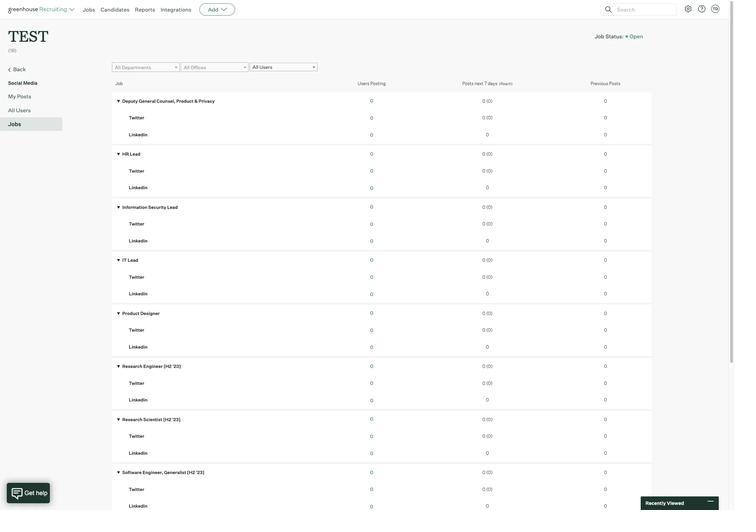 Task type: describe. For each thing, give the bounding box(es) containing it.
information security lead
[[121, 204, 178, 210]]

greenhouse recruiting image
[[8, 5, 69, 14]]

it
[[122, 258, 127, 263]]

test
[[8, 26, 48, 46]]

5 0 link from the top
[[370, 168, 373, 174]]

offices
[[191, 64, 206, 70]]

8 (0) from the top
[[486, 274, 493, 280]]

linkedin for research scientist [h2 '23]
[[129, 450, 147, 456]]

10 0 (0) from the top
[[482, 327, 493, 333]]

linkedin for product designer
[[129, 344, 147, 350]]

3 0 link from the top
[[370, 132, 373, 138]]

'23] for research engineer [h2 '23]
[[172, 364, 181, 369]]

security
[[148, 204, 166, 210]]

2 vertical spatial [h2
[[187, 470, 195, 475]]

lead for hr lead
[[130, 151, 140, 157]]

10 0 link from the top
[[370, 257, 373, 263]]

all departments
[[115, 64, 151, 70]]

linkedin for deputy general counsel, product & privacy
[[129, 132, 147, 137]]

2 0 (0) from the top
[[482, 115, 493, 120]]

linkedin for software engineer, generalist [h2 '23]
[[129, 503, 147, 509]]

engineer,
[[143, 470, 163, 475]]

linkedin for hr lead
[[129, 185, 147, 190]]

all departments link
[[112, 62, 180, 72]]

19 0 link from the top
[[370, 416, 373, 422]]

back link
[[8, 65, 60, 74]]

job for job
[[115, 81, 123, 86]]

posts for my posts
[[17, 93, 31, 100]]

twitter for it lead
[[129, 274, 144, 280]]

generalist
[[164, 470, 186, 475]]

deputy general counsel, product & privacy
[[121, 98, 215, 104]]

1 0 (0) from the top
[[482, 98, 493, 104]]

15 0 link from the top
[[370, 344, 373, 350]]

11 (0) from the top
[[486, 364, 493, 369]]

13 0 (0) from the top
[[482, 417, 493, 422]]

media
[[23, 80, 37, 86]]

all users for all users link to the right
[[253, 64, 272, 70]]

social
[[8, 80, 22, 86]]

4 0 link from the top
[[370, 151, 373, 157]]

counsel,
[[157, 98, 175, 104]]

my
[[8, 93, 16, 100]]

21 0 link from the top
[[370, 451, 373, 456]]

users for all users link to the right
[[259, 64, 272, 70]]

users for the bottom all users link
[[16, 107, 31, 114]]

integrations
[[161, 6, 191, 13]]

1 (0) from the top
[[486, 98, 493, 104]]

24 0 link from the top
[[370, 504, 373, 509]]

deputy
[[122, 98, 138, 104]]

3 (0) from the top
[[486, 151, 493, 157]]

2 (0) from the top
[[486, 115, 493, 120]]

16 0 link from the top
[[370, 363, 373, 369]]

my posts
[[8, 93, 31, 100]]

3 0 (0) from the top
[[482, 151, 493, 157]]

reports
[[135, 6, 155, 13]]

td button
[[711, 5, 719, 13]]

my posts link
[[8, 92, 60, 100]]

1 horizontal spatial posts
[[462, 81, 474, 86]]

9 0 link from the top
[[370, 238, 373, 244]]

departments
[[122, 64, 151, 70]]

add button
[[199, 3, 235, 16]]

research for research engineer [h2 '23]
[[122, 364, 142, 369]]

[h2 for engineer
[[164, 364, 172, 369]]

0 horizontal spatial product
[[122, 311, 139, 316]]

posting
[[370, 81, 386, 86]]

&
[[194, 98, 198, 104]]

7 0 link from the top
[[370, 204, 373, 210]]

6 0 (0) from the top
[[482, 221, 493, 227]]

7 (0) from the top
[[486, 258, 493, 263]]

10 (0) from the top
[[486, 327, 493, 333]]

7 0 (0) from the top
[[482, 258, 493, 263]]

next
[[475, 81, 483, 86]]

0 horizontal spatial jobs
[[8, 121, 21, 127]]

1 vertical spatial lead
[[167, 204, 178, 210]]

14 (0) from the top
[[486, 434, 493, 439]]

software
[[122, 470, 142, 475]]

integrations link
[[161, 6, 191, 13]]

1 vertical spatial all users link
[[8, 106, 60, 114]]

11 0 link from the top
[[370, 274, 373, 280]]

engineer
[[143, 364, 163, 369]]

add
[[208, 6, 219, 13]]

privacy
[[199, 98, 215, 104]]



Task type: vqa. For each thing, say whether or not it's contained in the screenshot.
15th (0) from the top
yes



Task type: locate. For each thing, give the bounding box(es) containing it.
16 (0) from the top
[[486, 487, 493, 492]]

0 vertical spatial lead
[[130, 151, 140, 157]]

2 linkedin from the top
[[129, 185, 147, 190]]

posts right previous
[[609, 81, 620, 86]]

4 twitter from the top
[[129, 274, 144, 280]]

1 vertical spatial product
[[122, 311, 139, 316]]

twitter for software engineer, generalist [h2 '23]
[[129, 487, 144, 492]]

all users
[[253, 64, 272, 70], [8, 107, 31, 114]]

all users link
[[249, 63, 317, 71], [8, 106, 60, 114]]

15 0 (0) from the top
[[482, 470, 493, 475]]

jobs link left "candidates" link
[[83, 6, 95, 13]]

twitter for research engineer [h2 '23]
[[129, 380, 144, 386]]

12 0 (0) from the top
[[482, 380, 493, 386]]

twitter down it lead
[[129, 274, 144, 280]]

4 linkedin from the top
[[129, 291, 147, 297]]

[h2 right engineer
[[164, 364, 172, 369]]

4 (0) from the top
[[486, 168, 493, 174]]

14 0 (0) from the top
[[482, 434, 493, 439]]

2 vertical spatial users
[[16, 107, 31, 114]]

research engineer [h2 '23]
[[121, 364, 181, 369]]

hr
[[122, 151, 129, 157]]

9 (0) from the top
[[486, 311, 493, 316]]

product
[[176, 98, 193, 104], [122, 311, 139, 316]]

Search text field
[[615, 5, 670, 14]]

all offices
[[184, 64, 206, 70]]

twitter for research scientist [h2 '23]
[[129, 434, 144, 439]]

0 horizontal spatial jobs link
[[8, 120, 60, 128]]

twitter down product designer
[[129, 327, 144, 333]]

2 vertical spatial '23]
[[196, 470, 204, 475]]

0 vertical spatial job
[[595, 33, 604, 40]]

users
[[259, 64, 272, 70], [358, 81, 369, 86], [16, 107, 31, 114]]

jobs link down my posts "link"
[[8, 120, 60, 128]]

3 linkedin from the top
[[129, 238, 147, 243]]

2 0 link from the top
[[370, 115, 373, 121]]

7 linkedin from the top
[[129, 450, 147, 456]]

recently
[[645, 500, 666, 506]]

0 vertical spatial jobs link
[[83, 6, 95, 13]]

9 0 (0) from the top
[[482, 311, 493, 316]]

6 0 link from the top
[[370, 185, 373, 191]]

research left scientist
[[122, 417, 142, 422]]

4 0 (0) from the top
[[482, 168, 493, 174]]

[h2 for scientist
[[163, 417, 171, 422]]

8 0 link from the top
[[370, 221, 373, 227]]

lead right hr
[[130, 151, 140, 157]]

linkedin for it lead
[[129, 291, 147, 297]]

jobs link
[[83, 6, 95, 13], [8, 120, 60, 128]]

1 vertical spatial jobs
[[8, 121, 21, 127]]

1 vertical spatial [h2
[[163, 417, 171, 422]]

viewed
[[667, 500, 684, 506]]

16 0 (0) from the top
[[482, 487, 493, 492]]

information
[[122, 204, 147, 210]]

5 linkedin from the top
[[129, 344, 147, 350]]

0 vertical spatial research
[[122, 364, 142, 369]]

social media
[[8, 80, 37, 86]]

candidates
[[101, 6, 129, 13]]

'23] right generalist
[[196, 470, 204, 475]]

twitter for hr lead
[[129, 168, 144, 174]]

0 vertical spatial jobs
[[83, 6, 95, 13]]

configure image
[[684, 5, 692, 13]]

[h2
[[164, 364, 172, 369], [163, 417, 171, 422], [187, 470, 195, 475]]

recently viewed
[[645, 500, 684, 506]]

all users for the bottom all users link
[[8, 107, 31, 114]]

twitter for deputy general counsel, product & privacy
[[129, 115, 144, 120]]

job
[[595, 33, 604, 40], [115, 81, 123, 86]]

22 0 link from the top
[[370, 469, 373, 475]]

twitter
[[129, 115, 144, 120], [129, 168, 144, 174], [129, 221, 144, 227], [129, 274, 144, 280], [129, 327, 144, 333], [129, 380, 144, 386], [129, 434, 144, 439], [129, 487, 144, 492]]

1 horizontal spatial all users
[[253, 64, 272, 70]]

lead for it lead
[[128, 258, 138, 263]]

scientist
[[143, 417, 162, 422]]

previous posts
[[591, 81, 620, 86]]

reports link
[[135, 6, 155, 13]]

posts for previous posts
[[609, 81, 620, 86]]

'23] right engineer
[[172, 364, 181, 369]]

8 0 (0) from the top
[[482, 274, 493, 280]]

all offices link
[[181, 62, 249, 72]]

td
[[713, 6, 718, 11]]

20 0 link from the top
[[370, 433, 373, 439]]

1 vertical spatial research
[[122, 417, 142, 422]]

0 vertical spatial all users
[[253, 64, 272, 70]]

'23] for research scientist [h2 '23]
[[172, 417, 180, 422]]

0 horizontal spatial all users link
[[8, 106, 60, 114]]

1 research from the top
[[122, 364, 142, 369]]

jobs left "candidates" link
[[83, 6, 95, 13]]

0 vertical spatial product
[[176, 98, 193, 104]]

open
[[629, 33, 643, 40]]

jobs down my
[[8, 121, 21, 127]]

back
[[13, 66, 26, 72]]

linkedin for research engineer [h2 '23]
[[129, 397, 147, 403]]

13 0 link from the top
[[370, 310, 373, 316]]

(reach)
[[499, 81, 513, 86]]

linkedin
[[129, 132, 147, 137], [129, 185, 147, 190], [129, 238, 147, 243], [129, 291, 147, 297], [129, 344, 147, 350], [129, 397, 147, 403], [129, 450, 147, 456], [129, 503, 147, 509]]

(0)
[[486, 98, 493, 104], [486, 115, 493, 120], [486, 151, 493, 157], [486, 168, 493, 174], [486, 204, 493, 210], [486, 221, 493, 227], [486, 258, 493, 263], [486, 274, 493, 280], [486, 311, 493, 316], [486, 327, 493, 333], [486, 364, 493, 369], [486, 380, 493, 386], [486, 417, 493, 422], [486, 434, 493, 439], [486, 470, 493, 475], [486, 487, 493, 492]]

1 vertical spatial all users
[[8, 107, 31, 114]]

1 horizontal spatial job
[[595, 33, 604, 40]]

posts right my
[[17, 93, 31, 100]]

8 linkedin from the top
[[129, 503, 147, 509]]

candidates link
[[101, 6, 129, 13]]

days
[[488, 81, 497, 86]]

0 horizontal spatial all users
[[8, 107, 31, 114]]

2 horizontal spatial posts
[[609, 81, 620, 86]]

0 vertical spatial [h2
[[164, 364, 172, 369]]

it lead
[[121, 258, 138, 263]]

product left &
[[176, 98, 193, 104]]

5 twitter from the top
[[129, 327, 144, 333]]

lead right security
[[167, 204, 178, 210]]

posts next 7 days (reach)
[[462, 81, 513, 86]]

7
[[484, 81, 487, 86]]

td button
[[710, 3, 721, 14]]

research left engineer
[[122, 364, 142, 369]]

lead
[[130, 151, 140, 157], [167, 204, 178, 210], [128, 258, 138, 263]]

twitter down software
[[129, 487, 144, 492]]

general
[[139, 98, 156, 104]]

6 (0) from the top
[[486, 221, 493, 227]]

1 vertical spatial users
[[358, 81, 369, 86]]

test link
[[8, 19, 48, 47]]

product designer
[[121, 311, 160, 316]]

users posting
[[358, 81, 386, 86]]

1 vertical spatial jobs link
[[8, 120, 60, 128]]

twitter down research engineer [h2 '23]
[[129, 380, 144, 386]]

2 horizontal spatial users
[[358, 81, 369, 86]]

linkedin for information security lead
[[129, 238, 147, 243]]

0 vertical spatial all users link
[[249, 63, 317, 71]]

1 horizontal spatial jobs link
[[83, 6, 95, 13]]

11 0 (0) from the top
[[482, 364, 493, 369]]

12 0 link from the top
[[370, 291, 373, 297]]

test (19)
[[8, 26, 48, 53]]

posts
[[462, 81, 474, 86], [609, 81, 620, 86], [17, 93, 31, 100]]

12 (0) from the top
[[486, 380, 493, 386]]

research scientist [h2 '23]
[[121, 417, 180, 422]]

14 0 link from the top
[[370, 327, 373, 333]]

[h2 right scientist
[[163, 417, 171, 422]]

designer
[[140, 311, 160, 316]]

research for research scientist [h2 '23]
[[122, 417, 142, 422]]

0 (0)
[[482, 98, 493, 104], [482, 115, 493, 120], [482, 151, 493, 157], [482, 168, 493, 174], [482, 204, 493, 210], [482, 221, 493, 227], [482, 258, 493, 263], [482, 274, 493, 280], [482, 311, 493, 316], [482, 327, 493, 333], [482, 364, 493, 369], [482, 380, 493, 386], [482, 417, 493, 422], [482, 434, 493, 439], [482, 470, 493, 475], [482, 487, 493, 492]]

job for job status:
[[595, 33, 604, 40]]

0 horizontal spatial users
[[16, 107, 31, 114]]

1 0 link from the top
[[370, 98, 373, 104]]

6 twitter from the top
[[129, 380, 144, 386]]

'23] right scientist
[[172, 417, 180, 422]]

job left status: at the right top of the page
[[595, 33, 604, 40]]

2 vertical spatial lead
[[128, 258, 138, 263]]

0 horizontal spatial job
[[115, 81, 123, 86]]

1 horizontal spatial all users link
[[249, 63, 317, 71]]

0 vertical spatial users
[[259, 64, 272, 70]]

23 0 link from the top
[[370, 486, 373, 492]]

software engineer, generalist [h2 '23]
[[121, 470, 204, 475]]

twitter for information security lead
[[129, 221, 144, 227]]

product left designer
[[122, 311, 139, 316]]

0 link
[[370, 98, 373, 104], [370, 115, 373, 121], [370, 132, 373, 138], [370, 151, 373, 157], [370, 168, 373, 174], [370, 185, 373, 191], [370, 204, 373, 210], [370, 221, 373, 227], [370, 238, 373, 244], [370, 257, 373, 263], [370, 274, 373, 280], [370, 291, 373, 297], [370, 310, 373, 316], [370, 327, 373, 333], [370, 344, 373, 350], [370, 363, 373, 369], [370, 380, 373, 386], [370, 397, 373, 403], [370, 416, 373, 422], [370, 433, 373, 439], [370, 451, 373, 456], [370, 469, 373, 475], [370, 486, 373, 492], [370, 504, 373, 509]]

0 horizontal spatial posts
[[17, 93, 31, 100]]

[h2 right generalist
[[187, 470, 195, 475]]

previous
[[591, 81, 608, 86]]

twitter down hr lead
[[129, 168, 144, 174]]

15 (0) from the top
[[486, 470, 493, 475]]

'23]
[[172, 364, 181, 369], [172, 417, 180, 422], [196, 470, 204, 475]]

job status:
[[595, 33, 624, 40]]

posts left next
[[462, 81, 474, 86]]

0 vertical spatial '23]
[[172, 364, 181, 369]]

status:
[[605, 33, 624, 40]]

0 0 0
[[370, 98, 373, 138], [604, 98, 607, 137], [370, 151, 373, 191], [604, 151, 607, 190], [370, 204, 373, 244], [604, 204, 607, 243], [370, 257, 373, 297], [604, 258, 607, 297], [370, 310, 373, 350], [604, 311, 607, 350], [370, 363, 373, 403], [604, 364, 607, 403], [370, 416, 373, 456], [604, 417, 607, 456], [370, 469, 373, 509], [604, 470, 607, 509]]

research
[[122, 364, 142, 369], [122, 417, 142, 422]]

1 twitter from the top
[[129, 115, 144, 120]]

5 0 (0) from the top
[[482, 204, 493, 210]]

1 horizontal spatial users
[[259, 64, 272, 70]]

lead right it
[[128, 258, 138, 263]]

2 twitter from the top
[[129, 168, 144, 174]]

1 vertical spatial '23]
[[172, 417, 180, 422]]

job up deputy
[[115, 81, 123, 86]]

hr lead
[[121, 151, 140, 157]]

13 (0) from the top
[[486, 417, 493, 422]]

jobs
[[83, 6, 95, 13], [8, 121, 21, 127]]

18 0 link from the top
[[370, 397, 373, 403]]

0
[[370, 98, 373, 104], [482, 98, 485, 104], [604, 98, 607, 104], [370, 115, 373, 121], [482, 115, 485, 120], [604, 115, 607, 120], [486, 132, 489, 137], [604, 132, 607, 137], [370, 132, 373, 138], [370, 151, 373, 157], [482, 151, 485, 157], [604, 151, 607, 157], [370, 168, 373, 174], [482, 168, 485, 174], [604, 168, 607, 174], [486, 185, 489, 190], [604, 185, 607, 190], [370, 185, 373, 191], [370, 204, 373, 210], [482, 204, 485, 210], [604, 204, 607, 210], [370, 221, 373, 227], [482, 221, 485, 227], [604, 221, 607, 227], [486, 238, 489, 243], [604, 238, 607, 243], [370, 238, 373, 244], [370, 257, 373, 263], [482, 258, 485, 263], [604, 258, 607, 263], [370, 274, 373, 280], [482, 274, 485, 280], [604, 274, 607, 280], [486, 291, 489, 297], [604, 291, 607, 297], [370, 291, 373, 297], [370, 310, 373, 316], [482, 311, 485, 316], [604, 311, 607, 316], [370, 327, 373, 333], [482, 327, 485, 333], [604, 327, 607, 333], [486, 344, 489, 350], [604, 344, 607, 350], [370, 344, 373, 350], [370, 363, 373, 369], [482, 364, 485, 369], [604, 364, 607, 369], [370, 380, 373, 386], [482, 380, 485, 386], [604, 380, 607, 386], [486, 397, 489, 403], [604, 397, 607, 403], [370, 397, 373, 403], [370, 416, 373, 422], [482, 417, 485, 422], [604, 417, 607, 422], [370, 433, 373, 439], [482, 434, 485, 439], [604, 434, 607, 439], [486, 450, 489, 456], [604, 450, 607, 456], [370, 451, 373, 456], [370, 469, 373, 475], [482, 470, 485, 475], [604, 470, 607, 475], [370, 486, 373, 492], [482, 487, 485, 492], [604, 487, 607, 492], [486, 503, 489, 509], [604, 503, 607, 509], [370, 504, 373, 509]]

8 twitter from the top
[[129, 487, 144, 492]]

1 horizontal spatial product
[[176, 98, 193, 104]]

twitter down deputy
[[129, 115, 144, 120]]

twitter down information
[[129, 221, 144, 227]]

all
[[253, 64, 258, 70], [115, 64, 121, 70], [184, 64, 190, 70], [8, 107, 15, 114]]

1 linkedin from the top
[[129, 132, 147, 137]]

7 twitter from the top
[[129, 434, 144, 439]]

(19)
[[8, 48, 17, 53]]

5 (0) from the top
[[486, 204, 493, 210]]

twitter down "research scientist [h2 '23]"
[[129, 434, 144, 439]]

posts inside "link"
[[17, 93, 31, 100]]

6 linkedin from the top
[[129, 397, 147, 403]]

17 0 link from the top
[[370, 380, 373, 386]]

3 twitter from the top
[[129, 221, 144, 227]]

1 vertical spatial job
[[115, 81, 123, 86]]

2 research from the top
[[122, 417, 142, 422]]

1 horizontal spatial jobs
[[83, 6, 95, 13]]

twitter for product designer
[[129, 327, 144, 333]]



